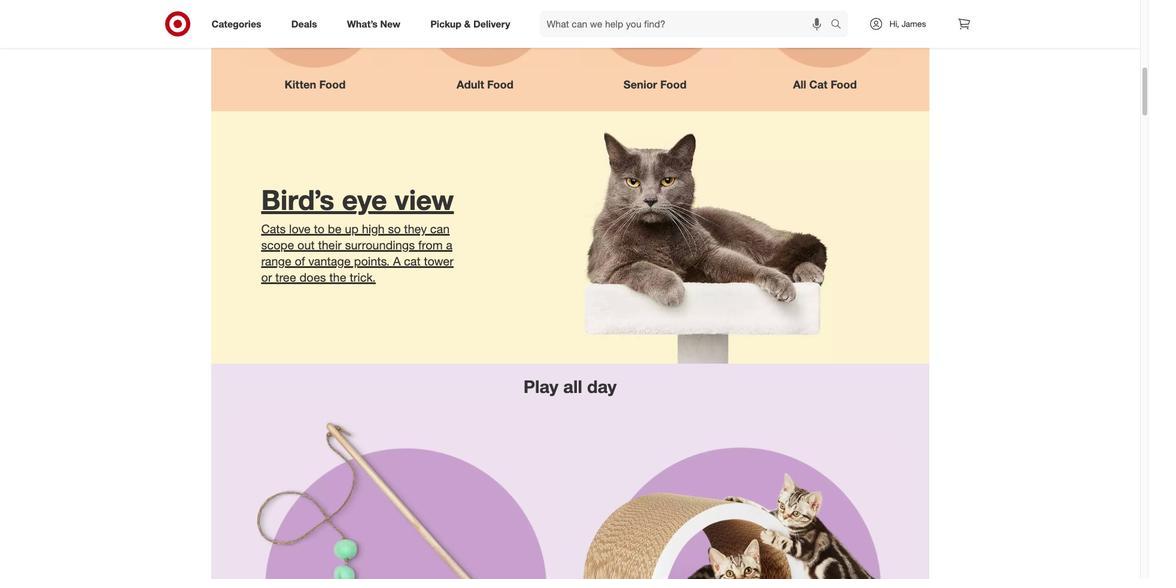 Task type: describe. For each thing, give the bounding box(es) containing it.
trick.
[[350, 270, 376, 285]]

a
[[393, 254, 401, 269]]

all
[[563, 376, 582, 397]]

tower
[[424, 254, 454, 269]]

what's
[[347, 18, 378, 30]]

points.
[[354, 254, 390, 269]]

their
[[318, 238, 342, 253]]

out
[[298, 238, 315, 253]]

pickup & delivery
[[430, 18, 510, 30]]

so
[[388, 222, 401, 237]]

bird's eye view cats love to be up high so they can scope out their surroundings from a range of vantage points. a cat tower or tree does the trick.
[[261, 183, 454, 285]]

all cat food link
[[740, 0, 910, 92]]

food for adult food
[[487, 78, 514, 91]]

they
[[404, 222, 427, 237]]

james
[[902, 19, 926, 29]]

What can we help you find? suggestions appear below search field
[[540, 11, 834, 37]]

bird's
[[261, 183, 334, 217]]

food for senior food
[[660, 78, 687, 91]]

search button
[[826, 11, 854, 40]]

surroundings
[[345, 238, 415, 253]]

vantage
[[308, 254, 351, 269]]

deals
[[291, 18, 317, 30]]

to
[[314, 222, 325, 237]]

kitten food
[[285, 78, 346, 91]]

cats
[[261, 222, 286, 237]]

range
[[261, 254, 291, 269]]

pickup & delivery link
[[420, 11, 525, 37]]

up
[[345, 222, 359, 237]]

a
[[446, 238, 452, 253]]

or
[[261, 270, 272, 285]]

new
[[380, 18, 401, 30]]

be
[[328, 222, 342, 237]]

all
[[793, 78, 806, 91]]

what's new link
[[337, 11, 415, 37]]

senior food
[[624, 78, 687, 91]]

adult food
[[457, 78, 514, 91]]

cat
[[404, 254, 421, 269]]

does
[[300, 270, 326, 285]]

high
[[362, 222, 385, 237]]

scope
[[261, 238, 294, 253]]

adult
[[457, 78, 484, 91]]

delivery
[[473, 18, 510, 30]]



Task type: vqa. For each thing, say whether or not it's contained in the screenshot.
Price button
no



Task type: locate. For each thing, give the bounding box(es) containing it.
search
[[826, 19, 854, 31]]

food for kitten food
[[319, 78, 346, 91]]

view
[[395, 183, 454, 217]]

3 food from the left
[[660, 78, 687, 91]]

senior food link
[[570, 0, 740, 92]]

day
[[587, 376, 617, 397]]

&
[[464, 18, 471, 30]]

adult food link
[[400, 0, 570, 92]]

hi,
[[890, 19, 899, 29]]

4 food from the left
[[831, 78, 857, 91]]

cat
[[809, 78, 828, 91]]

play
[[524, 376, 559, 397]]

love
[[289, 222, 311, 237]]

all cat food
[[793, 78, 857, 91]]

2 food from the left
[[487, 78, 514, 91]]

food right kitten
[[319, 78, 346, 91]]

of
[[295, 254, 305, 269]]

food
[[319, 78, 346, 91], [487, 78, 514, 91], [660, 78, 687, 91], [831, 78, 857, 91]]

food right cat
[[831, 78, 857, 91]]

kitten
[[285, 78, 316, 91]]

play all day
[[524, 376, 617, 397]]

tree
[[275, 270, 296, 285]]

1 food from the left
[[319, 78, 346, 91]]

categories
[[212, 18, 261, 30]]

pickup
[[430, 18, 462, 30]]

deals link
[[281, 11, 332, 37]]

categories link
[[201, 11, 276, 37]]

what's new
[[347, 18, 401, 30]]

can
[[430, 222, 450, 237]]

senior
[[624, 78, 657, 91]]

food inside "link"
[[660, 78, 687, 91]]

the
[[329, 270, 346, 285]]

food right senior
[[660, 78, 687, 91]]

eye
[[342, 183, 387, 217]]

kitten food link
[[230, 0, 400, 92]]

from
[[418, 238, 443, 253]]

food right adult
[[487, 78, 514, 91]]

hi, james
[[890, 19, 926, 29]]



